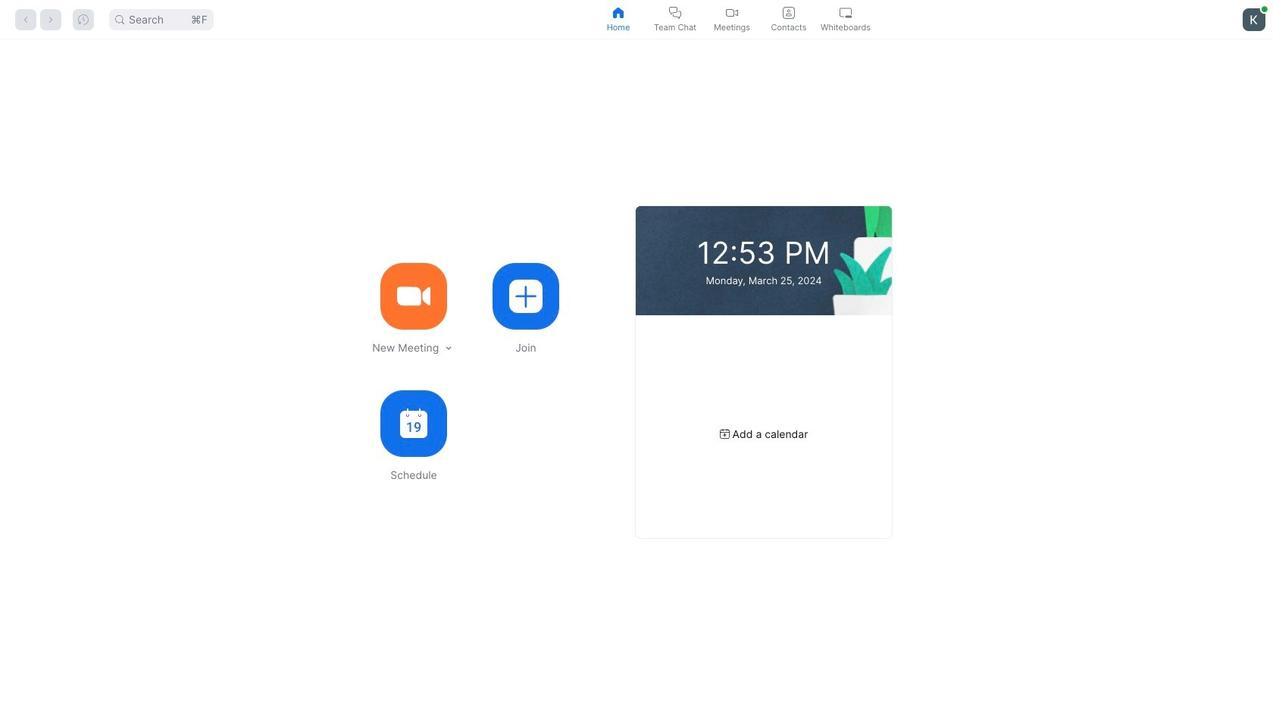Task type: vqa. For each thing, say whether or not it's contained in the screenshot.
Heading
no



Task type: locate. For each thing, give the bounding box(es) containing it.
video camera on image
[[397, 279, 431, 313], [397, 279, 431, 313]]

video on image
[[726, 6, 738, 19]]

chevron down small image
[[444, 343, 454, 354]]

calendar add calendar image
[[720, 429, 730, 439], [720, 429, 730, 439]]

team chat image
[[669, 6, 682, 19], [669, 6, 682, 19]]

whiteboard small image
[[840, 6, 852, 19], [840, 6, 852, 19]]

online image
[[1262, 6, 1268, 12], [1262, 6, 1268, 12]]

profile contact image
[[783, 6, 795, 19]]

home small image
[[613, 6, 625, 19], [613, 6, 625, 19]]

plus squircle image
[[509, 279, 543, 313], [509, 279, 543, 313]]

magnifier image
[[115, 15, 124, 24]]

tab panel
[[0, 39, 1274, 704]]

video on image
[[726, 6, 738, 19]]

tab list
[[590, 0, 875, 39]]



Task type: describe. For each thing, give the bounding box(es) containing it.
schedule image
[[400, 409, 428, 438]]

profile contact image
[[783, 6, 795, 19]]

chevron down small image
[[444, 343, 454, 354]]

magnifier image
[[115, 15, 124, 24]]



